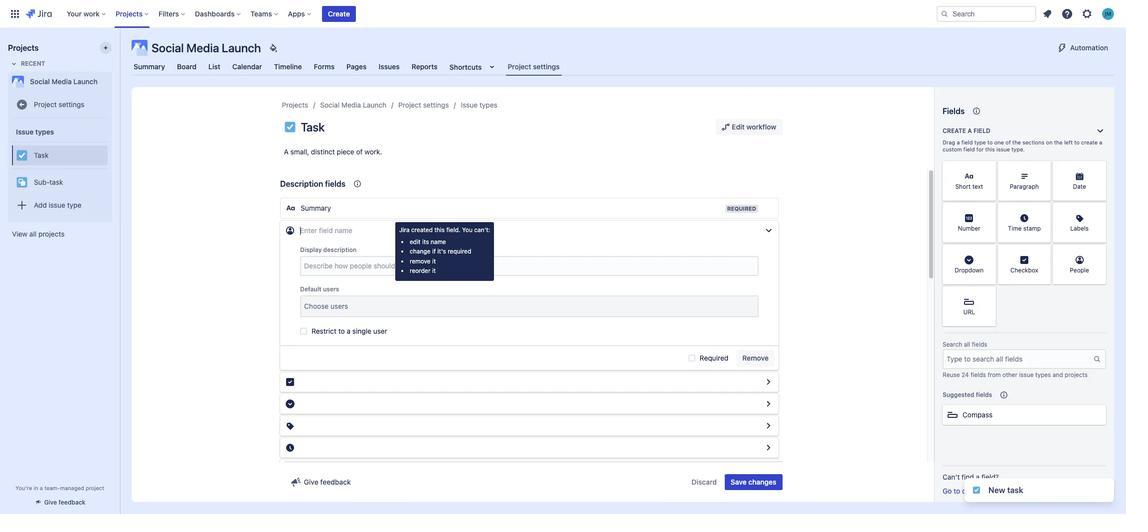 Task type: locate. For each thing, give the bounding box(es) containing it.
text
[[973, 183, 983, 191]]

issue types inside "group"
[[16, 127, 54, 136]]

1 vertical spatial social media launch
[[30, 77, 98, 86]]

all for view
[[29, 230, 37, 238]]

a
[[284, 148, 289, 156]]

fields left this link will be opened in a new tab icon
[[988, 487, 1006, 496]]

of right one
[[1006, 139, 1011, 146]]

settings
[[533, 62, 560, 71], [59, 100, 84, 109], [423, 101, 449, 109]]

types inside "group"
[[35, 127, 54, 136]]

task icon image
[[973, 487, 981, 495]]

0 vertical spatial summary
[[134, 62, 165, 71]]

0 vertical spatial field
[[974, 127, 991, 135]]

more information about the context fields image
[[352, 178, 364, 190]]

1 vertical spatial social
[[30, 77, 50, 86]]

list link
[[207, 58, 222, 76]]

2 horizontal spatial media
[[342, 101, 361, 109]]

give feedback button
[[284, 475, 357, 491], [28, 495, 91, 511]]

give for the bottommost give feedback button
[[44, 499, 57, 507]]

0 horizontal spatial social media launch link
[[8, 72, 108, 92]]

1 vertical spatial type
[[67, 201, 81, 209]]

people
[[1070, 267, 1090, 274]]

0 vertical spatial give
[[304, 478, 319, 487]]

all right the search
[[964, 341, 971, 349]]

2 horizontal spatial social
[[320, 101, 340, 109]]

0 horizontal spatial task
[[34, 151, 49, 159]]

2 the from the left
[[1055, 139, 1063, 146]]

field down create a field
[[962, 139, 973, 146]]

view all projects
[[12, 230, 65, 238]]

field for drag
[[962, 139, 973, 146]]

1 horizontal spatial this
[[986, 146, 995, 153]]

task
[[301, 120, 325, 134], [34, 151, 49, 159]]

2 vertical spatial media
[[342, 101, 361, 109]]

the right on
[[1055, 139, 1063, 146]]

of inside drag a field type to one of the sections on the left to create a custom field for this issue type.
[[1006, 139, 1011, 146]]

all right view
[[29, 230, 37, 238]]

1 vertical spatial projects
[[8, 43, 39, 52]]

0 horizontal spatial social media launch
[[30, 77, 98, 86]]

drag
[[943, 139, 956, 146]]

create project image
[[102, 44, 110, 52]]

project settings link down recent
[[12, 95, 108, 115]]

create up drag
[[943, 127, 966, 135]]

0 horizontal spatial give feedback
[[44, 499, 85, 507]]

projects right work
[[116, 9, 143, 18]]

project
[[86, 485, 104, 492]]

feedback
[[320, 478, 351, 487], [59, 499, 85, 507]]

can't find a field?
[[943, 473, 999, 482]]

0 horizontal spatial task
[[50, 178, 63, 186]]

2 horizontal spatial project
[[508, 62, 531, 71]]

1 vertical spatial task
[[34, 151, 49, 159]]

1 horizontal spatial the
[[1055, 139, 1063, 146]]

social media launch up list
[[152, 41, 261, 55]]

create
[[1082, 139, 1098, 146]]

projects up recent
[[8, 43, 39, 52]]

summary left board
[[134, 62, 165, 71]]

social media launch down pages link on the left of page
[[320, 101, 387, 109]]

social
[[152, 41, 184, 55], [30, 77, 50, 86], [320, 101, 340, 109]]

board link
[[175, 58, 199, 76]]

2 vertical spatial launch
[[363, 101, 387, 109]]

create a field
[[943, 127, 991, 135]]

discard button
[[686, 475, 723, 491]]

project down reports link
[[399, 101, 421, 109]]

1 horizontal spatial issue
[[997, 146, 1010, 153]]

more information image
[[983, 162, 995, 174], [983, 204, 995, 216], [1038, 204, 1050, 216], [1094, 204, 1106, 216], [1038, 246, 1050, 258]]

issue up 'task' group
[[16, 127, 34, 136]]

1 vertical spatial media
[[52, 77, 72, 86]]

reports link
[[410, 58, 440, 76]]

1 horizontal spatial feedback
[[320, 478, 351, 487]]

launch left add to starred image
[[74, 77, 98, 86]]

0 horizontal spatial the
[[1013, 139, 1021, 146]]

1 horizontal spatial settings
[[423, 101, 449, 109]]

task up add issue type
[[50, 178, 63, 186]]

to right go on the bottom right
[[954, 487, 961, 496]]

close field configuration image
[[763, 225, 775, 237]]

1 vertical spatial custom
[[962, 487, 986, 496]]

2 vertical spatial projects
[[282, 101, 308, 109]]

types left and
[[1036, 371, 1051, 379]]

jira image
[[26, 8, 52, 20], [26, 8, 52, 20]]

issue right add
[[49, 201, 65, 209]]

issue types down shortcuts popup button
[[461, 101, 498, 109]]

project settings link
[[12, 95, 108, 115], [399, 99, 449, 111]]

1 horizontal spatial summary
[[301, 204, 331, 212]]

project settings link down reports link
[[399, 99, 449, 111]]

1 horizontal spatial projects
[[1065, 371, 1088, 379]]

types up 'task' group
[[35, 127, 54, 136]]

type down sub-task link
[[67, 201, 81, 209]]

1 vertical spatial field
[[962, 139, 973, 146]]

1 horizontal spatial issue
[[461, 101, 478, 109]]

issue
[[997, 146, 1010, 153], [49, 201, 65, 209], [1019, 371, 1034, 379]]

forms
[[314, 62, 335, 71]]

2 vertical spatial social
[[320, 101, 340, 109]]

it down if
[[432, 258, 436, 265]]

a left the single
[[347, 327, 351, 336]]

0 vertical spatial issue
[[461, 101, 478, 109]]

1 vertical spatial issue
[[49, 201, 65, 209]]

banner containing your work
[[0, 0, 1127, 28]]

group containing issue types
[[12, 119, 108, 221]]

1 vertical spatial summary
[[301, 204, 331, 212]]

0 vertical spatial create
[[328, 9, 350, 18]]

one
[[995, 139, 1004, 146]]

0 vertical spatial custom
[[943, 146, 962, 153]]

2 horizontal spatial project settings
[[508, 62, 560, 71]]

2 horizontal spatial types
[[1036, 371, 1051, 379]]

the up type.
[[1013, 139, 1021, 146]]

0 vertical spatial media
[[186, 41, 219, 55]]

users for default users
[[323, 286, 339, 293]]

0 vertical spatial all
[[29, 230, 37, 238]]

0 vertical spatial it
[[432, 258, 436, 265]]

social media launch down recent
[[30, 77, 98, 86]]

task up sub- at the top left of the page
[[34, 151, 49, 159]]

to right the left
[[1075, 139, 1080, 146]]

types
[[480, 101, 498, 109], [35, 127, 54, 136], [1036, 371, 1051, 379]]

this inside the 'jira created this field. you can't: edit its name change if it's required remove it reorder it'
[[435, 226, 445, 234]]

0 horizontal spatial launch
[[74, 77, 98, 86]]

add issue type button
[[12, 195, 108, 215]]

description fields
[[280, 180, 346, 189]]

you're in a team-managed project
[[15, 485, 104, 492]]

1 horizontal spatial create
[[943, 127, 966, 135]]

1 vertical spatial all
[[964, 341, 971, 349]]

0 horizontal spatial give
[[44, 499, 57, 507]]

0 vertical spatial task
[[301, 120, 325, 134]]

remove button
[[737, 351, 775, 367]]

create
[[328, 9, 350, 18], [943, 127, 966, 135]]

add to starred image
[[109, 76, 121, 88]]

issue types up 'task' group
[[16, 127, 54, 136]]

field up the for
[[974, 127, 991, 135]]

task inside button
[[1008, 486, 1024, 495]]

projects down add issue type
[[38, 230, 65, 238]]

social media launch link down pages link on the left of page
[[320, 99, 387, 111]]

it right the reorder
[[432, 267, 436, 275]]

this right the for
[[986, 146, 995, 153]]

types down shortcuts popup button
[[480, 101, 498, 109]]

1 horizontal spatial projects
[[116, 9, 143, 18]]

launch up calendar
[[222, 41, 261, 55]]

0 horizontal spatial give feedback button
[[28, 495, 91, 511]]

1 horizontal spatial give
[[304, 478, 319, 487]]

give feedback
[[304, 478, 351, 487], [44, 499, 85, 507]]

1 vertical spatial feedback
[[59, 499, 85, 507]]

social down recent
[[30, 77, 50, 86]]

1 horizontal spatial all
[[964, 341, 971, 349]]

0 horizontal spatial issue
[[16, 127, 34, 136]]

single
[[352, 327, 371, 336]]

your work button
[[64, 6, 110, 22]]

users up "choose users"
[[323, 286, 339, 293]]

1 vertical spatial task
[[1008, 486, 1024, 495]]

create right apps dropdown button
[[328, 9, 350, 18]]

appswitcher icon image
[[9, 8, 21, 20]]

launch down issues link on the top left
[[363, 101, 387, 109]]

task for sub-task
[[50, 178, 63, 186]]

projects inside popup button
[[116, 9, 143, 18]]

filters button
[[156, 6, 189, 22]]

1 vertical spatial projects
[[1065, 371, 1088, 379]]

users for choose users
[[331, 302, 348, 311]]

users
[[323, 286, 339, 293], [331, 302, 348, 311]]

0 vertical spatial projects
[[38, 230, 65, 238]]

social media launch link down recent
[[8, 72, 108, 92]]

field left the for
[[964, 146, 975, 153]]

for
[[977, 146, 984, 153]]

1 horizontal spatial task
[[301, 120, 325, 134]]

type
[[975, 139, 986, 146], [67, 201, 81, 209]]

4 open field configuration image from the top
[[763, 442, 775, 454]]

banner
[[0, 0, 1127, 28]]

edit workflow
[[732, 123, 777, 131]]

issue inside drag a field type to one of the sections on the left to create a custom field for this issue type.
[[997, 146, 1010, 153]]

0 horizontal spatial projects
[[8, 43, 39, 52]]

1 horizontal spatial types
[[480, 101, 498, 109]]

0 horizontal spatial this
[[435, 226, 445, 234]]

projects up issue type icon
[[282, 101, 308, 109]]

projects right and
[[1065, 371, 1088, 379]]

more information image for labels
[[1094, 204, 1106, 216]]

work
[[84, 9, 100, 18]]

0 vertical spatial social
[[152, 41, 184, 55]]

task
[[50, 178, 63, 186], [1008, 486, 1024, 495]]

your
[[67, 9, 82, 18]]

project down recent
[[34, 100, 57, 109]]

short
[[956, 183, 971, 191]]

tab list
[[126, 58, 1121, 76]]

1 horizontal spatial social media launch
[[152, 41, 261, 55]]

jira created this field. you can't: edit its name change if it's required remove it reorder it
[[399, 226, 490, 275]]

summary down description fields
[[301, 204, 331, 212]]

it
[[432, 258, 436, 265], [432, 267, 436, 275]]

0 horizontal spatial create
[[328, 9, 350, 18]]

task right new
[[1008, 486, 1024, 495]]

0 vertical spatial this
[[986, 146, 995, 153]]

0 horizontal spatial settings
[[59, 100, 84, 109]]

0 vertical spatial of
[[1006, 139, 1011, 146]]

project
[[508, 62, 531, 71], [34, 100, 57, 109], [399, 101, 421, 109]]

field?
[[982, 473, 999, 482]]

summary link
[[132, 58, 167, 76]]

summary inside "link"
[[134, 62, 165, 71]]

2 vertical spatial field
[[964, 146, 975, 153]]

settings inside tab list
[[533, 62, 560, 71]]

0 horizontal spatial all
[[29, 230, 37, 238]]

social up summary "link"
[[152, 41, 184, 55]]

issue down shortcuts
[[461, 101, 478, 109]]

2 vertical spatial types
[[1036, 371, 1051, 379]]

of right piece
[[356, 148, 363, 156]]

0 horizontal spatial feedback
[[59, 499, 85, 507]]

you're
[[15, 485, 32, 492]]

apps
[[288, 9, 305, 18]]

task for new task
[[1008, 486, 1024, 495]]

to
[[988, 139, 993, 146], [1075, 139, 1080, 146], [338, 327, 345, 336], [954, 487, 961, 496]]

social media launch link
[[8, 72, 108, 92], [320, 99, 387, 111]]

reuse 24 fields from other issue types and projects
[[943, 371, 1088, 379]]

custom down can't find a field?
[[962, 487, 986, 496]]

work.
[[365, 148, 382, 156]]

0 horizontal spatial type
[[67, 201, 81, 209]]

1 vertical spatial this
[[435, 226, 445, 234]]

more information about the fields image
[[971, 105, 983, 117]]

task link
[[12, 146, 108, 166]]

2 horizontal spatial projects
[[282, 101, 308, 109]]

this link will be opened in a new tab image
[[1008, 488, 1016, 496]]

types for "group" containing issue types
[[35, 127, 54, 136]]

more information image for checkbox
[[1038, 246, 1050, 258]]

0 horizontal spatial types
[[35, 127, 54, 136]]

more information image
[[1038, 162, 1050, 174], [1094, 162, 1106, 174], [983, 246, 995, 258], [1094, 246, 1106, 258]]

your work
[[67, 9, 100, 18]]

projects for projects link
[[282, 101, 308, 109]]

1 horizontal spatial issue types
[[461, 101, 498, 109]]

new task
[[989, 486, 1024, 495]]

Display description field
[[301, 257, 758, 275]]

issue types for "group" containing issue types
[[16, 127, 54, 136]]

apps button
[[285, 6, 315, 22]]

set background color image
[[267, 42, 279, 54]]

view all projects link
[[8, 225, 112, 243]]

add issue type
[[34, 201, 81, 209]]

this up name
[[435, 226, 445, 234]]

a
[[968, 127, 972, 135], [957, 139, 960, 146], [1100, 139, 1103, 146], [347, 327, 351, 336], [976, 473, 980, 482], [40, 485, 43, 492]]

save
[[731, 478, 747, 487]]

0 horizontal spatial issue
[[49, 201, 65, 209]]

search all fields
[[943, 341, 988, 349]]

group
[[12, 119, 108, 221]]

projects
[[116, 9, 143, 18], [8, 43, 39, 52], [282, 101, 308, 109]]

fields left more information about the suggested fields icon
[[976, 391, 993, 399]]

projects
[[38, 230, 65, 238], [1065, 371, 1088, 379]]

0 vertical spatial users
[[323, 286, 339, 293]]

1 vertical spatial give feedback button
[[28, 495, 91, 511]]

project right shortcuts popup button
[[508, 62, 531, 71]]

issue types link
[[461, 99, 498, 111]]

recent
[[21, 60, 45, 67]]

social right projects link
[[320, 101, 340, 109]]

more information image for number
[[983, 204, 995, 216]]

1 vertical spatial users
[[331, 302, 348, 311]]

issue types
[[461, 101, 498, 109], [16, 127, 54, 136]]

issue right the other
[[1019, 371, 1034, 379]]

1 horizontal spatial project settings
[[399, 101, 449, 109]]

task right issue type icon
[[301, 120, 325, 134]]

more information image for date
[[1094, 162, 1106, 174]]

list
[[209, 62, 220, 71]]

field
[[974, 127, 991, 135], [962, 139, 973, 146], [964, 146, 975, 153]]

new
[[989, 486, 1006, 495]]

go
[[943, 487, 952, 496]]

1 vertical spatial launch
[[74, 77, 98, 86]]

0 vertical spatial social media launch
[[152, 41, 261, 55]]

2 horizontal spatial settings
[[533, 62, 560, 71]]

0 horizontal spatial projects
[[38, 230, 65, 238]]

users right the choose
[[331, 302, 348, 311]]

0 vertical spatial launch
[[222, 41, 261, 55]]

issue down one
[[997, 146, 1010, 153]]

custom down drag
[[943, 146, 962, 153]]

type up the for
[[975, 139, 986, 146]]

notifications image
[[1042, 8, 1054, 20]]

1 horizontal spatial give feedback
[[304, 478, 351, 487]]

Search field
[[937, 6, 1037, 22]]

edit
[[732, 123, 745, 131]]

required
[[727, 205, 756, 212], [700, 354, 729, 363]]

0 vertical spatial projects
[[116, 9, 143, 18]]

forms link
[[312, 58, 337, 76]]

open field configuration image
[[763, 377, 775, 388], [763, 398, 775, 410], [763, 420, 775, 432], [763, 442, 775, 454]]

dashboards button
[[192, 6, 245, 22]]

1 horizontal spatial of
[[1006, 139, 1011, 146]]

1 vertical spatial create
[[943, 127, 966, 135]]

automation button
[[1051, 40, 1115, 56]]

project settings
[[508, 62, 560, 71], [34, 100, 84, 109], [399, 101, 449, 109]]

1 vertical spatial give
[[44, 499, 57, 507]]

create inside create button
[[328, 9, 350, 18]]



Task type: vqa. For each thing, say whether or not it's contained in the screenshot.
top LAUNCH
yes



Task type: describe. For each thing, give the bounding box(es) containing it.
discard
[[692, 478, 717, 487]]

projects button
[[113, 6, 153, 22]]

default
[[300, 286, 322, 293]]

other
[[1003, 371, 1018, 379]]

checkbox
[[1011, 267, 1039, 274]]

automation image
[[1057, 42, 1069, 54]]

type inside button
[[67, 201, 81, 209]]

paragraph
[[1010, 183, 1039, 191]]

change
[[410, 248, 431, 255]]

find
[[962, 473, 974, 482]]

small,
[[291, 148, 309, 156]]

create for create a field
[[943, 127, 966, 135]]

0 vertical spatial give feedback button
[[284, 475, 357, 491]]

save changes
[[731, 478, 777, 487]]

edit workflow button
[[716, 119, 783, 135]]

required
[[448, 248, 471, 255]]

date
[[1073, 183, 1087, 191]]

1 horizontal spatial launch
[[222, 41, 261, 55]]

reorder
[[410, 267, 431, 275]]

choose
[[304, 302, 329, 311]]

time stamp
[[1008, 225, 1041, 233]]

this inside drag a field type to one of the sections on the left to create a custom field for this issue type.
[[986, 146, 995, 153]]

in
[[34, 485, 38, 492]]

restrict
[[312, 327, 337, 336]]

timeline link
[[272, 58, 304, 76]]

custom inside 'link'
[[962, 487, 986, 496]]

shortcuts button
[[448, 58, 500, 76]]

1 horizontal spatial project settings link
[[399, 99, 449, 111]]

task inside "link"
[[34, 151, 49, 159]]

0 vertical spatial give feedback
[[304, 478, 351, 487]]

fields right the search
[[972, 341, 988, 349]]

custom inside drag a field type to one of the sections on the left to create a custom field for this issue type.
[[943, 146, 962, 153]]

primary element
[[6, 0, 937, 28]]

a right drag
[[957, 139, 960, 146]]

Enter field name field
[[300, 225, 759, 237]]

to right restrict
[[338, 327, 345, 336]]

more information image for paragraph
[[1038, 162, 1050, 174]]

all for search
[[964, 341, 971, 349]]

0 horizontal spatial social
[[30, 77, 50, 86]]

it's
[[438, 248, 446, 255]]

collapse recent projects image
[[8, 58, 20, 70]]

fields left more information about the context fields icon
[[325, 180, 346, 189]]

1 the from the left
[[1013, 139, 1021, 146]]

0 vertical spatial social media launch link
[[8, 72, 108, 92]]

issue type icon image
[[284, 121, 296, 133]]

2 vertical spatial issue
[[1019, 371, 1034, 379]]

projects for projects popup button
[[116, 9, 143, 18]]

view
[[12, 230, 27, 238]]

project inside tab list
[[508, 62, 531, 71]]

1 vertical spatial give feedback
[[44, 499, 85, 507]]

sidebar navigation image
[[109, 40, 131, 60]]

issue types for issue types link
[[461, 101, 498, 109]]

type inside drag a field type to one of the sections on the left to create a custom field for this issue type.
[[975, 139, 986, 146]]

2 horizontal spatial launch
[[363, 101, 387, 109]]

choose users
[[304, 302, 348, 311]]

settings image
[[1082, 8, 1094, 20]]

more information image for people
[[1094, 246, 1106, 258]]

create for create
[[328, 9, 350, 18]]

calendar link
[[230, 58, 264, 76]]

a right create
[[1100, 139, 1103, 146]]

search image
[[941, 10, 949, 18]]

from
[[988, 371, 1001, 379]]

tab list containing project settings
[[126, 58, 1121, 76]]

labels
[[1071, 225, 1089, 233]]

go to custom fields link
[[943, 487, 1016, 497]]

default users
[[300, 286, 339, 293]]

save changes button
[[725, 475, 783, 491]]

piece
[[337, 148, 354, 156]]

suggested fields
[[943, 391, 993, 399]]

fields
[[943, 107, 965, 116]]

1 vertical spatial of
[[356, 148, 363, 156]]

0 horizontal spatial project
[[34, 100, 57, 109]]

24
[[962, 371, 969, 379]]

0 horizontal spatial project settings
[[34, 100, 84, 109]]

issues
[[379, 62, 400, 71]]

board
[[177, 62, 197, 71]]

more information image for time stamp
[[1038, 204, 1050, 216]]

number
[[958, 225, 981, 233]]

projects link
[[282, 99, 308, 111]]

a right in at the bottom of page
[[40, 485, 43, 492]]

add issue type image
[[16, 199, 28, 211]]

a down more information about the fields icon
[[968, 127, 972, 135]]

1 horizontal spatial media
[[186, 41, 219, 55]]

reports
[[412, 62, 438, 71]]

time
[[1008, 225, 1022, 233]]

compass button
[[943, 405, 1107, 425]]

more information image for short text
[[983, 162, 995, 174]]

your profile and settings image
[[1103, 8, 1115, 20]]

3 open field configuration image from the top
[[763, 420, 775, 432]]

give for topmost give feedback button
[[304, 478, 319, 487]]

issue inside button
[[49, 201, 65, 209]]

0 vertical spatial required
[[727, 205, 756, 212]]

0 horizontal spatial project settings link
[[12, 95, 108, 115]]

2 vertical spatial social media launch
[[320, 101, 387, 109]]

left
[[1065, 139, 1073, 146]]

teams button
[[248, 6, 282, 22]]

suggested
[[943, 391, 975, 399]]

1 vertical spatial it
[[432, 267, 436, 275]]

1 vertical spatial issue
[[16, 127, 34, 136]]

display
[[300, 246, 322, 254]]

search
[[943, 341, 963, 349]]

1 vertical spatial social media launch link
[[320, 99, 387, 111]]

to left one
[[988, 139, 993, 146]]

field.
[[447, 226, 461, 234]]

1 horizontal spatial project
[[399, 101, 421, 109]]

new task button
[[965, 479, 1115, 503]]

0 horizontal spatial media
[[52, 77, 72, 86]]

fields inside 'link'
[[988, 487, 1006, 496]]

you
[[462, 226, 473, 234]]

field for create
[[974, 127, 991, 135]]

description
[[323, 246, 357, 254]]

sections
[[1023, 139, 1045, 146]]

project settings inside tab list
[[508, 62, 560, 71]]

can't:
[[474, 226, 490, 234]]

Type to search all fields text field
[[944, 351, 1094, 369]]

url
[[964, 309, 975, 316]]

to inside 'link'
[[954, 487, 961, 496]]

types for issue types link
[[480, 101, 498, 109]]

0 vertical spatial feedback
[[320, 478, 351, 487]]

1 horizontal spatial social
[[152, 41, 184, 55]]

shortcuts
[[450, 63, 482, 71]]

team-
[[44, 485, 60, 492]]

name
[[431, 238, 446, 246]]

more information about the suggested fields image
[[999, 389, 1011, 401]]

task group
[[12, 142, 108, 169]]

fields right "24"
[[971, 371, 986, 379]]

reuse
[[943, 371, 960, 379]]

sub-task link
[[12, 173, 108, 192]]

managed
[[60, 485, 84, 492]]

automation
[[1071, 43, 1109, 52]]

remove
[[410, 258, 431, 265]]

compass
[[963, 411, 993, 419]]

drag a field type to one of the sections on the left to create a custom field for this issue type.
[[943, 139, 1103, 153]]

help image
[[1062, 8, 1074, 20]]

pages
[[347, 62, 367, 71]]

a right "find"
[[976, 473, 980, 482]]

on
[[1046, 139, 1053, 146]]

2 open field configuration image from the top
[[763, 398, 775, 410]]

can't
[[943, 473, 960, 482]]

short text
[[956, 183, 983, 191]]

1 vertical spatial required
[[700, 354, 729, 363]]

sub-
[[34, 178, 50, 186]]

1 open field configuration image from the top
[[763, 377, 775, 388]]

a small, distinct piece of work.
[[284, 148, 382, 156]]

description
[[280, 180, 323, 189]]

stamp
[[1024, 225, 1041, 233]]

more information image for dropdown
[[983, 246, 995, 258]]

issues link
[[377, 58, 402, 76]]



